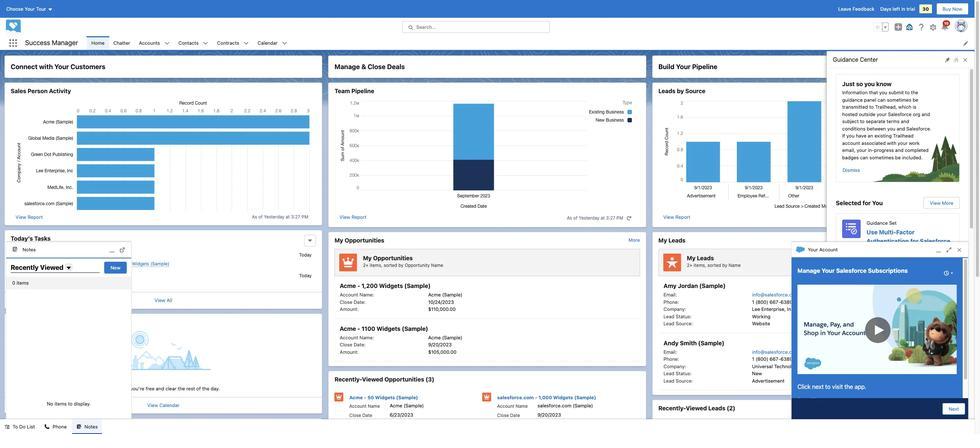 Task type: locate. For each thing, give the bounding box(es) containing it.
1 horizontal spatial notes
[[85, 424, 98, 430]]

have
[[856, 133, 867, 139]]

to up "automatically"
[[906, 301, 911, 307]]

view report link up my opportunities
[[340, 214, 367, 222]]

0 horizontal spatial like
[[122, 386, 129, 392]]

by inside my leads 2+ items, sorted by name
[[723, 262, 728, 268]]

2 horizontal spatial 3:​27
[[930, 215, 940, 221]]

0 vertical spatial pipeline
[[693, 63, 718, 71]]

can down 'in-'
[[861, 154, 869, 160]]

2 today from the top
[[299, 273, 312, 278]]

sorted for pipeline
[[708, 262, 721, 268]]

to down multi-
[[878, 265, 883, 271]]

0 horizontal spatial &
[[84, 426, 89, 433]]

items, inside "my opportunities 2+ items, sorted by opportunity name"
[[370, 262, 383, 268]]

0 vertical spatial 9/20/2023
[[428, 342, 452, 348]]

report for customers
[[28, 214, 43, 220]]

leave feedback link
[[839, 6, 875, 12]]

0 vertical spatial date:
[[354, 299, 366, 305]]

lead status: down andy
[[664, 371, 692, 376]]

how
[[913, 286, 922, 292], [881, 369, 890, 375]]

1 horizontal spatial more link
[[953, 237, 964, 243]]

account name:
[[340, 292, 374, 298], [340, 334, 374, 340]]

1 account name from the left
[[350, 403, 380, 409]]

1 more link from the left
[[629, 237, 640, 243]]

info@salesforce.com up "universal technologies"
[[753, 349, 799, 355]]

1 vertical spatial acme (sample)
[[428, 334, 463, 340]]

0 horizontal spatial new
[[111, 265, 121, 271]]

1 company: from the top
[[664, 306, 687, 312]]

2 amount: from the top
[[340, 349, 359, 355]]

(2)
[[727, 405, 736, 412]]

2 horizontal spatial viewed
[[686, 405, 707, 412]]

1,200
[[362, 283, 378, 289]]

accounts list item
[[135, 36, 174, 50]]

name: down 1100 in the left of the page
[[360, 334, 374, 340]]

1 view report from the left
[[16, 214, 43, 220]]

learn how to guide reps through the sales process.
[[867, 369, 948, 382]]

1 horizontal spatial sales
[[902, 358, 917, 364]]

1 info@salesforce.com from the top
[[753, 292, 799, 298]]

be up org
[[913, 97, 919, 103]]

widgets right new button
[[132, 261, 149, 266]]

acme up 10/24/2023
[[428, 292, 441, 298]]

acme (sample) up 10/24/2023
[[428, 292, 463, 298]]

your left 'in-'
[[857, 147, 867, 153]]

2 close date: from the top
[[340, 342, 366, 348]]

1 vertical spatial sales
[[902, 358, 917, 364]]

1 info@salesforce.com link from the top
[[753, 292, 799, 298]]

acme left "50"
[[350, 394, 363, 400]]

1 horizontal spatial items
[[55, 401, 67, 407]]

2 source: from the top
[[676, 378, 693, 384]]

1 items, from the left
[[370, 262, 383, 268]]

close date: for 1,200
[[340, 299, 366, 305]]

1 source: from the top
[[676, 321, 693, 327]]

widgets up salesforce.com (sample)
[[554, 394, 573, 400]]

mfa up "understand"
[[867, 294, 877, 300]]

mfa right use
[[907, 279, 917, 285]]

notes inside button
[[85, 424, 98, 430]]

source: for smith
[[676, 378, 693, 384]]

0 horizontal spatial yesterday
[[264, 214, 285, 220]]

set for your
[[890, 349, 897, 355]]

2 lead source: from the top
[[664, 378, 693, 384]]

1 report from the left
[[28, 214, 43, 220]]

items, up 1,200
[[370, 262, 383, 268]]

salesforce. down required
[[873, 286, 898, 292]]

more link
[[629, 237, 640, 243], [953, 237, 964, 243]]

phone: for amy
[[664, 299, 680, 305]]

salesforce inside just so you know information that you submit to the guidance panel can sometimes be transmitted to trailhead, which is hosted outside your salesforce org and subject to separate terms and conditions between you and salesforce. if you have an existing trailhead account associated with your work email, your in-progress and completed badges can sometimes be included.
[[889, 111, 912, 117]]

1 name: from the top
[[360, 292, 374, 298]]

2 667- from the top
[[770, 356, 781, 362]]

0 vertical spatial lead source:
[[664, 321, 693, 327]]

tasks
[[34, 235, 51, 242]]

calendar
[[258, 40, 278, 46], [160, 402, 180, 408]]

acme (sample) for acme - 1,200 widgets (sample)
[[428, 292, 463, 298]]

with right connect
[[39, 63, 53, 71]]

sorted up amy jordan (sample)
[[708, 262, 721, 268]]

company: down amy
[[664, 306, 687, 312]]

2 phone: from the top
[[664, 356, 680, 362]]

text default image
[[164, 41, 170, 46], [244, 41, 249, 46], [282, 41, 287, 46], [627, 215, 632, 221], [4, 424, 10, 429], [45, 424, 50, 429]]

1 2+ from the left
[[363, 262, 369, 268]]

1 horizontal spatial manage
[[335, 63, 360, 71]]

1 horizontal spatial in
[[950, 279, 954, 285]]

0 horizontal spatial report
[[28, 214, 43, 220]]

items for no
[[55, 401, 67, 407]]

list containing home
[[87, 36, 975, 50]]

0 horizontal spatial by
[[399, 262, 404, 268]]

1 vertical spatial lead status:
[[664, 371, 692, 376]]

1 phone: from the top
[[664, 299, 680, 305]]

2 vertical spatial opportunities
[[385, 376, 424, 383]]

1 horizontal spatial 2+
[[687, 262, 693, 268]]

phone: down andy
[[664, 356, 680, 362]]

2 horizontal spatial manage
[[798, 267, 821, 274]]

1/2
[[810, 397, 816, 403]]

opportunities inside "my opportunities 2+ items, sorted by opportunity name"
[[373, 255, 413, 261]]

viewed for recently-viewed leads (2)
[[686, 405, 707, 412]]

sometimes down submit at the right top of page
[[888, 97, 912, 103]]

subject
[[843, 118, 859, 124]]

1 vertical spatial 6389
[[781, 356, 793, 362]]

connect
[[11, 63, 38, 71]]

1 vertical spatial lead source:
[[664, 378, 693, 384]]

acme - 1,200 widgets (sample)
[[340, 283, 431, 289]]

(sample) inside "link"
[[51, 261, 70, 266]]

1 horizontal spatial report
[[352, 214, 367, 220]]

sorted
[[384, 262, 397, 268], [708, 262, 721, 268]]

now
[[953, 6, 963, 12]]

calendar list item
[[253, 36, 292, 50]]

close date: down 1100 in the left of the page
[[340, 342, 366, 348]]

2 horizontal spatial as
[[891, 215, 896, 221]]

salesforce left user
[[867, 419, 898, 425]]

2 vertical spatial acme (sample)
[[390, 403, 424, 409]]

0 vertical spatial like
[[884, 272, 892, 278]]

1 vertical spatial close date:
[[340, 342, 366, 348]]

1 horizontal spatial salesforce.com - 1,000 widgets (sample)
[[497, 394, 596, 400]]

2+ inside my leads 2+ items, sorted by name
[[687, 262, 693, 268]]

6389
[[781, 299, 793, 305], [781, 356, 793, 362]]

1 vertical spatial notes
[[85, 424, 98, 430]]

1 667- from the top
[[770, 299, 781, 305]]

selected for you
[[836, 200, 883, 206]]

view report up the today's tasks
[[16, 214, 43, 220]]

1 vertical spatial info@salesforce.com
[[753, 349, 799, 355]]

2 more link from the left
[[953, 237, 964, 243]]

manage inside your account status
[[798, 267, 821, 274]]

0 horizontal spatial in
[[902, 6, 906, 12]]

0 horizontal spatial 9/20/2023
[[428, 342, 452, 348]]

to left use
[[892, 279, 897, 285]]

today for sync up (sample)
[[299, 273, 312, 278]]

items, up amy jordan (sample)
[[694, 262, 707, 268]]

badges
[[843, 154, 859, 160]]

1 horizontal spatial close date
[[497, 412, 520, 418]]

2 horizontal spatial yesterday
[[903, 215, 924, 221]]

source: up smith at the bottom right of page
[[676, 321, 693, 327]]

list
[[87, 36, 975, 50]]

report
[[28, 214, 43, 220], [352, 214, 367, 220], [676, 214, 691, 220]]

1 horizontal spatial learn
[[899, 286, 912, 292]]

widgets right 1,200
[[379, 283, 403, 289]]

notes inside "dialog"
[[23, 247, 36, 253]]

2 6389 from the top
[[781, 356, 793, 362]]

1 horizontal spatial &
[[362, 63, 366, 71]]

text default image left your account in the right of the page
[[796, 245, 805, 254]]

lead source:
[[664, 321, 693, 327], [664, 378, 693, 384]]

2 status: from the top
[[676, 371, 692, 376]]

2 horizontal spatial view report link
[[664, 214, 691, 222]]

1 date from the left
[[363, 412, 372, 418]]

date
[[363, 412, 372, 418], [510, 412, 520, 418]]

by inside "my opportunities 2+ items, sorted by opportunity name"
[[399, 262, 404, 268]]

2+ inside "my opportunities 2+ items, sorted by opportunity name"
[[363, 262, 369, 268]]

next button
[[943, 403, 966, 415]]

1 horizontal spatial yesterday
[[579, 215, 600, 221]]

salesforce down "understand"
[[867, 308, 891, 314]]

opportunities for my opportunities 2+ items, sorted by opportunity name
[[373, 255, 413, 261]]

trial
[[907, 6, 916, 12]]

status: down smith at the bottom right of page
[[676, 371, 692, 376]]

2 1 (800) 667-6389 from the top
[[753, 356, 793, 362]]

for down factor
[[911, 238, 919, 244]]

1 1 (800) 667-6389 from the top
[[753, 299, 793, 305]]

text default image right contacts
[[203, 41, 208, 46]]

0 vertical spatial notes
[[23, 247, 36, 253]]

2 horizontal spatial by
[[723, 262, 728, 268]]

0 vertical spatial items
[[17, 280, 29, 286]]

status: for smith
[[676, 371, 692, 376]]

my inside my leads 2+ items, sorted by name
[[687, 255, 696, 261]]

widgets right "50"
[[375, 394, 395, 400]]

the inside learn how to guide reps through the sales process.
[[941, 369, 948, 375]]

account for salesforce.com - 1,000 widgets (sample)
[[497, 403, 515, 409]]

view report link for customers
[[16, 214, 43, 221]]

1 vertical spatial 1 (800) 667-6389
[[753, 356, 793, 362]]

1 horizontal spatial like
[[884, 272, 892, 278]]

$110,000.00
[[428, 306, 456, 312]]

your inside dropdown button
[[25, 6, 35, 12]]

1 vertical spatial viewed
[[362, 376, 383, 383]]

your account status
[[792, 242, 969, 419]]

name inside "my opportunities 2+ items, sorted by opportunity name"
[[431, 262, 443, 268]]

1 vertical spatial salesforce.
[[873, 286, 898, 292]]

items, for close
[[370, 262, 383, 268]]

1 (800) from the top
[[756, 299, 769, 305]]

2 sorted from the left
[[708, 262, 721, 268]]

set up define your sales process button
[[890, 349, 897, 355]]

0 vertical spatial guidance
[[833, 56, 859, 63]]

set inside guidance set define your sales process
[[890, 349, 897, 355]]

items, for pipeline
[[694, 262, 707, 268]]

group
[[874, 23, 889, 31]]

2 (800) from the top
[[756, 356, 769, 362]]

how up process.
[[881, 369, 890, 375]]

looks
[[107, 386, 120, 392]]

more
[[943, 200, 954, 206], [629, 237, 640, 243], [953, 237, 964, 243]]

source: up recently-viewed leads (2)
[[676, 378, 693, 384]]

1 amount: from the top
[[340, 306, 359, 312]]

trailhead,
[[876, 104, 898, 110]]

account name: down 1,200
[[340, 292, 374, 298]]

search... button
[[402, 21, 550, 33]]

0 horizontal spatial sales
[[11, 88, 26, 94]]

account inside the 'your account' link
[[820, 246, 838, 252]]

info@salesforce.com link up enterprise,
[[753, 292, 799, 298]]

deals
[[387, 63, 405, 71]]

4 lead from the top
[[664, 378, 675, 384]]

2 email: from the top
[[664, 349, 677, 355]]

visit
[[833, 383, 843, 390]]

0 vertical spatial &
[[362, 63, 366, 71]]

my opportunities
[[335, 237, 385, 243]]

3 view report from the left
[[664, 214, 691, 220]]

sync up (sample)
[[27, 273, 67, 279]]

calendar down clear on the left bottom of page
[[160, 402, 180, 408]]

3:​27 for connect with your customers
[[291, 214, 301, 220]]

working
[[753, 313, 771, 319]]

success manager
[[25, 39, 78, 47]]

1 vertical spatial new
[[753, 371, 762, 376]]

choose
[[6, 6, 23, 12]]

1,000
[[119, 261, 131, 266], [539, 394, 552, 400]]

text default image inside accounts list item
[[164, 41, 170, 46]]

person
[[28, 88, 48, 94]]

email: down andy
[[664, 349, 677, 355]]

0 horizontal spatial more link
[[629, 237, 640, 243]]

2 items, from the left
[[694, 262, 707, 268]]

sorted inside "my opportunities 2+ items, sorted by opportunity name"
[[384, 262, 397, 268]]

email: down amy
[[664, 292, 677, 298]]

notes for text default icon in notes button
[[85, 424, 98, 430]]

company: for andy
[[664, 363, 687, 369]]

associated
[[862, 140, 886, 146]]

report up the today's tasks
[[28, 214, 43, 220]]

account for acme - 50 widgets (sample)
[[350, 403, 367, 409]]

calendar link
[[253, 36, 282, 50]]

how inside learn how to guide reps through the sales process.
[[881, 369, 890, 375]]

the up which
[[912, 89, 919, 95]]

1 vertical spatial &
[[84, 426, 89, 433]]

guidance for guidance center
[[833, 56, 859, 63]]

1 vertical spatial salesforce.com - 1,000 widgets (sample)
[[497, 394, 596, 400]]

2 vertical spatial guidance
[[867, 349, 888, 355]]

activity
[[49, 88, 71, 94]]

1 horizontal spatial account name
[[497, 403, 528, 409]]

info@salesforce.com
[[753, 292, 799, 298], [753, 349, 799, 355]]

in right left
[[902, 6, 906, 12]]

enterprise,
[[762, 306, 786, 312]]

text default image inside notes button
[[76, 424, 82, 429]]

set up "multi-"
[[890, 220, 897, 226]]

2 account name: from the top
[[340, 334, 374, 340]]

1 1 from the top
[[753, 299, 755, 305]]

lead source: for amy
[[664, 321, 693, 327]]

9/20/2023 down salesforce.com (sample)
[[538, 412, 561, 418]]

1 horizontal spatial with
[[888, 140, 897, 146]]

your left org.
[[875, 315, 885, 321]]

required
[[872, 279, 891, 285]]

1 (800) 667-6389 up lee enterprise, inc
[[753, 299, 793, 305]]

acme
[[340, 283, 356, 289], [428, 292, 441, 298], [340, 325, 356, 332], [428, 334, 441, 340], [350, 394, 363, 400], [390, 403, 403, 409]]

0 vertical spatial salesforce.com - 1,000 widgets (sample)
[[83, 261, 169, 266]]

to inside got multi-factor authentication (mfa) yet? to protect against security threats like phishing attacks, everyone is required to use mfa when logging in to salesforce. learn how to enable mfa for your users now — and understand what to expect when salesforce automatically enables mfa for your org.
[[878, 265, 883, 271]]

close date for salesforce.com
[[497, 412, 520, 418]]

the right visit
[[845, 383, 854, 390]]

viewed for recently viewed
[[40, 264, 64, 271]]

view report up my leads link
[[664, 214, 691, 220]]

is inside just so you know information that you submit to the guidance panel can sometimes be transmitted to trailhead, which is hosted outside your salesforce org and subject to separate terms and conditions between you and salesforce. if you have an existing trailhead account associated with your work email, your in-progress and completed badges can sometimes be included.
[[913, 104, 917, 110]]

to left visit
[[826, 383, 831, 390]]

1 vertical spatial 1,000
[[539, 394, 552, 400]]

2 info@salesforce.com from the top
[[753, 349, 799, 355]]

3 view report link from the left
[[664, 214, 691, 222]]

by for build your pipeline
[[723, 262, 728, 268]]

2 close date from the left
[[497, 412, 520, 418]]

the left rest
[[178, 386, 185, 392]]

salesforce inside your account status
[[837, 267, 867, 274]]

accounts link
[[135, 36, 164, 50]]

recently-viewed leads (2)
[[659, 405, 736, 412]]

calendar inside list item
[[258, 40, 278, 46]]

(800) for amy jordan (sample)
[[756, 299, 769, 305]]

3 lead from the top
[[664, 371, 675, 376]]

0 vertical spatial info@salesforce.com link
[[753, 292, 799, 298]]

by left source at the right of the page
[[677, 88, 684, 94]]

by left opportunity
[[399, 262, 404, 268]]

left
[[893, 6, 901, 12]]

info@salesforce.com link up "universal technologies"
[[753, 349, 799, 355]]

my inside "my opportunities 2+ items, sorted by opportunity name"
[[363, 255, 372, 261]]

name inside my leads 2+ items, sorted by name
[[729, 262, 741, 268]]

1 up lee
[[753, 299, 755, 305]]

sorted for close
[[384, 262, 397, 268]]

(sample)
[[51, 261, 70, 266], [150, 261, 169, 266], [47, 273, 67, 279], [51, 281, 70, 287], [405, 283, 431, 289], [700, 283, 726, 289], [442, 292, 463, 298], [402, 325, 428, 332], [442, 334, 463, 340], [699, 340, 725, 346], [396, 394, 418, 400], [575, 394, 596, 400], [404, 403, 424, 409], [573, 403, 593, 409]]

1 horizontal spatial is
[[913, 104, 917, 110]]

acme - 1100 widgets (sample)
[[340, 325, 428, 332]]

1 (800) 667-6389 for andy smith (sample)
[[753, 356, 793, 362]]

667- up "universal technologies"
[[770, 356, 781, 362]]

hosted
[[843, 111, 858, 117]]

company:
[[664, 306, 687, 312], [664, 363, 687, 369]]

universal
[[753, 363, 773, 369]]

0 vertical spatial recently-
[[335, 376, 362, 383]]

minor
[[38, 261, 50, 266]]

to do list button
[[0, 419, 39, 434]]

close date: down 1,200
[[340, 299, 366, 305]]

set inside guidance set use multi-factor authentication for salesforce logins
[[890, 220, 897, 226]]

guidance left center
[[833, 56, 859, 63]]

1 lead from the top
[[664, 313, 675, 319]]

your down trailhead
[[898, 140, 908, 146]]

items right 0 at the bottom left
[[17, 280, 29, 286]]

667- up enterprise,
[[770, 299, 781, 305]]

account name: for 1100
[[340, 334, 374, 340]]

1 status: from the top
[[676, 313, 692, 319]]

sync up (sample) link
[[27, 273, 67, 279]]

1 lead status: from the top
[[664, 313, 692, 319]]

0 horizontal spatial is
[[867, 279, 871, 285]]

view more button
[[924, 197, 960, 209]]

1 horizontal spatial salesforce.
[[907, 126, 932, 131]]

2 lead status: from the top
[[664, 371, 692, 376]]

1 lead source: from the top
[[664, 321, 693, 327]]

viewed
[[40, 264, 64, 271], [362, 376, 383, 383], [686, 405, 707, 412]]

1 today from the top
[[299, 252, 312, 258]]

is inside got multi-factor authentication (mfa) yet? to protect against security threats like phishing attacks, everyone is required to use mfa when logging in to salesforce. learn how to enable mfa for your users now — and understand what to expect when salesforce automatically enables mfa for your org.
[[867, 279, 871, 285]]

lead for new
[[664, 371, 675, 376]]

sorted inside my leads 2+ items, sorted by name
[[708, 262, 721, 268]]

notes for text default icon in the notes link
[[23, 247, 36, 253]]

notes dialog
[[6, 242, 132, 434]]

1 vertical spatial when
[[928, 301, 940, 307]]

& left data
[[84, 426, 89, 433]]

contacts list item
[[174, 36, 213, 50]]

account name for salesforce.com
[[497, 403, 528, 409]]

in down everyone
[[950, 279, 954, 285]]

in-
[[868, 147, 875, 153]]

more inside button
[[943, 200, 954, 206]]

amount:
[[340, 306, 359, 312], [340, 349, 359, 355]]

1 set from the top
[[890, 220, 897, 226]]

1 horizontal spatial how
[[913, 286, 922, 292]]

with inside just so you know information that you submit to the guidance panel can sometimes be transmitted to trailhead, which is hosted outside your salesforce org and subject to separate terms and conditions between you and salesforce. if you have an existing trailhead account associated with your work email, your in-progress and completed badges can sometimes be included.
[[888, 140, 897, 146]]

2 report from the left
[[352, 214, 367, 220]]

salesforce left yet?
[[837, 267, 867, 274]]

0 vertical spatial manage
[[335, 63, 360, 71]]

and up trailhead
[[897, 126, 906, 131]]

is down threats
[[867, 279, 871, 285]]

viewed inside notes "dialog"
[[40, 264, 64, 271]]

text default image
[[203, 41, 208, 46], [796, 245, 805, 254], [12, 246, 18, 252], [76, 424, 82, 429]]

0 vertical spatial calendar
[[258, 40, 278, 46]]

guidance inside guidance set define your sales process
[[867, 349, 888, 355]]

2 date: from the top
[[354, 342, 366, 348]]

like
[[884, 272, 892, 278], [122, 386, 129, 392]]

account
[[843, 140, 861, 146]]

0 vertical spatial account name:
[[340, 292, 374, 298]]

view report
[[16, 214, 43, 220], [340, 214, 367, 220], [664, 214, 691, 220]]

mfa right enables
[[942, 308, 952, 314]]

free
[[146, 386, 155, 392]]

salesforce user basics
[[867, 419, 933, 425]]

acme (sample) for acme - 1100 widgets (sample)
[[428, 334, 463, 340]]

date: down 1100 in the left of the page
[[354, 342, 366, 348]]

2 set from the top
[[890, 349, 897, 355]]

2 info@salesforce.com link from the top
[[753, 349, 799, 355]]

date for acme
[[363, 412, 372, 418]]

2 company: from the top
[[664, 363, 687, 369]]

1 (800) 667-6389
[[753, 299, 793, 305], [753, 356, 793, 362]]

1 email: from the top
[[664, 292, 677, 298]]

0 horizontal spatial items
[[17, 280, 29, 286]]

items, inside my leads 2+ items, sorted by name
[[694, 262, 707, 268]]

1 close date: from the top
[[340, 299, 366, 305]]

0 vertical spatial to
[[878, 265, 883, 271]]

date: down 1,200
[[354, 299, 366, 305]]

0 horizontal spatial to
[[13, 424, 18, 430]]

like right looks
[[122, 386, 129, 392]]

view report link up the today's tasks
[[16, 214, 43, 221]]

that
[[870, 89, 878, 95]]

view inside button
[[930, 200, 941, 206]]

2 lead from the top
[[664, 321, 675, 327]]

view report for deals
[[340, 214, 367, 220]]

phone:
[[664, 299, 680, 305], [664, 356, 680, 362]]

1 vertical spatial info@salesforce.com link
[[753, 349, 799, 355]]

learn up users
[[899, 286, 912, 292]]

be left included.
[[896, 154, 901, 160]]

view report link up my leads link
[[664, 214, 691, 222]]

recently- for build
[[659, 405, 686, 412]]

report for deals
[[352, 214, 367, 220]]

items right no
[[55, 401, 67, 407]]

view report up my opportunities
[[340, 214, 367, 220]]

1 vertical spatial can
[[861, 154, 869, 160]]

1 horizontal spatial recently-
[[659, 405, 686, 412]]

company: for amy
[[664, 306, 687, 312]]

2 date from the left
[[510, 412, 520, 418]]

your
[[25, 6, 35, 12], [54, 63, 69, 71], [676, 63, 691, 71], [808, 246, 818, 252], [822, 267, 835, 274], [887, 358, 900, 364], [38, 426, 52, 433]]

your inside guidance set define your sales process
[[887, 358, 900, 364]]

0 vertical spatial 1 (800) 667-6389
[[753, 299, 793, 305]]

with up progress
[[888, 140, 897, 146]]

mfa
[[907, 279, 917, 285], [867, 294, 877, 300], [942, 308, 952, 314]]

1 close date from the left
[[350, 412, 372, 418]]

0 vertical spatial salesforce.
[[907, 126, 932, 131]]

guidance inside guidance set use multi-factor authentication for salesforce logins
[[867, 220, 888, 226]]

2 vertical spatial salesforce.com
[[538, 403, 572, 409]]

1 vertical spatial (800)
[[756, 356, 769, 362]]

1 up universal
[[753, 356, 755, 362]]

1 horizontal spatial salesforce.com
[[497, 394, 534, 400]]

how inside got multi-factor authentication (mfa) yet? to protect against security threats like phishing attacks, everyone is required to use mfa when logging in to salesforce. learn how to enable mfa for your users now — and understand what to expect when salesforce automatically enables mfa for your org.
[[913, 286, 922, 292]]

manage your business & data
[[11, 426, 105, 433]]

2 view report link from the left
[[340, 214, 367, 222]]

amy jordan (sample)
[[664, 283, 726, 289]]

advertisement
[[753, 378, 785, 384]]

factor
[[890, 258, 903, 263]]

andy smith (sample)
[[664, 340, 725, 346]]

name: down 1,200
[[360, 292, 374, 298]]

leads inside my leads 2+ items, sorted by name
[[697, 255, 714, 261]]

with
[[39, 63, 53, 71], [888, 140, 897, 146]]

salesforce. down org
[[907, 126, 932, 131]]

1 vertical spatial name:
[[360, 334, 374, 340]]

account name
[[350, 403, 380, 409], [497, 403, 528, 409]]

connect with your customers
[[11, 63, 105, 71]]

to do list
[[13, 424, 35, 430]]

6389 for andy smith (sample)
[[781, 356, 793, 362]]

6389 up technologies
[[781, 356, 793, 362]]

lead for advertisement
[[664, 378, 675, 384]]

1 vertical spatial learn
[[867, 369, 880, 375]]

0 horizontal spatial account name
[[350, 403, 380, 409]]

1 horizontal spatial mfa
[[907, 279, 917, 285]]

2 1 from the top
[[753, 356, 755, 362]]

1 date: from the top
[[354, 299, 366, 305]]

and right —
[[927, 294, 935, 300]]

account for acme - 1100 widgets (sample)
[[340, 334, 358, 340]]

the left day.
[[202, 386, 209, 392]]

2 view report from the left
[[340, 214, 367, 220]]

date:
[[354, 299, 366, 305], [354, 342, 366, 348]]

1 vertical spatial sometimes
[[870, 154, 894, 160]]

name: for 1100
[[360, 334, 374, 340]]

learn inside got multi-factor authentication (mfa) yet? to protect against security threats like phishing attacks, everyone is required to use mfa when logging in to salesforce. learn how to enable mfa for your users now — and understand what to expect when salesforce automatically enables mfa for your org.
[[899, 286, 912, 292]]

salesforce inside button
[[867, 419, 898, 425]]

1 account name: from the top
[[340, 292, 374, 298]]

0 horizontal spatial view report
[[16, 214, 43, 220]]

learn up sales
[[867, 369, 880, 375]]

lead for website
[[664, 321, 675, 327]]

opportunity
[[405, 262, 430, 268]]

salesforce
[[889, 111, 912, 117], [920, 238, 951, 244], [837, 267, 867, 274], [867, 308, 891, 314], [867, 419, 898, 425]]

build your pipeline
[[659, 63, 718, 71]]

lead
[[664, 313, 675, 319], [664, 321, 675, 327], [664, 371, 675, 376], [664, 378, 675, 384]]

guide
[[897, 369, 910, 375]]

2 account name from the left
[[497, 403, 528, 409]]

reps
[[911, 369, 921, 375]]

1 sorted from the left
[[384, 262, 397, 268]]

team pipeline
[[335, 88, 374, 94]]

1 6389 from the top
[[781, 299, 793, 305]]

9/20/2023 up $105,000.00 on the bottom of the page
[[428, 342, 452, 348]]

1 (800) 667-6389 for amy jordan (sample)
[[753, 299, 793, 305]]

when
[[918, 279, 930, 285], [928, 301, 940, 307]]

2 name: from the top
[[360, 334, 374, 340]]

1 (800) 667-6389 up "universal technologies"
[[753, 356, 793, 362]]

to inside button
[[13, 424, 18, 430]]

salesforce down which
[[889, 111, 912, 117]]

1 horizontal spatial sorted
[[708, 262, 721, 268]]

2 2+ from the left
[[687, 262, 693, 268]]

1 view report link from the left
[[16, 214, 43, 221]]

search...
[[417, 24, 436, 30]]

company: down andy
[[664, 363, 687, 369]]

acme (sample) up $105,000.00 on the bottom of the page
[[428, 334, 463, 340]]

0 horizontal spatial mfa
[[867, 294, 877, 300]]

source:
[[676, 321, 693, 327], [676, 378, 693, 384]]

is up org
[[913, 104, 917, 110]]

0 vertical spatial is
[[913, 104, 917, 110]]

guidance
[[833, 56, 859, 63], [867, 220, 888, 226], [867, 349, 888, 355]]

and right org
[[922, 111, 931, 117]]

1 horizontal spatial view report
[[340, 214, 367, 220]]

lee enterprise, inc
[[753, 306, 794, 312]]

notes right business
[[85, 424, 98, 430]]

today's tasks
[[11, 235, 51, 242]]

0 vertical spatial 1
[[753, 299, 755, 305]]

yesterday for build your pipeline
[[903, 215, 924, 221]]



Task type: vqa. For each thing, say whether or not it's contained in the screenshot.
THE IN within The subscription is annual, paid in advance.
no



Task type: describe. For each thing, give the bounding box(es) containing it.
days left in trial
[[881, 6, 916, 12]]

step
[[798, 397, 808, 403]]

salesforce. inside got multi-factor authentication (mfa) yet? to protect against security threats like phishing attacks, everyone is required to use mfa when logging in to salesforce. learn how to enable mfa for your users now — and understand what to expect when salesforce automatically enables mfa for your org.
[[873, 286, 898, 292]]

know
[[877, 81, 892, 87]]

1 vertical spatial pipeline
[[352, 88, 374, 94]]

subscriptions
[[868, 267, 908, 274]]

customers
[[71, 63, 105, 71]]

information
[[843, 89, 868, 95]]

text default image inside phone button
[[45, 424, 50, 429]]

acme up $105,000.00 on the bottom of the page
[[428, 334, 441, 340]]

info@salesforce.com for andy smith (sample)
[[753, 349, 799, 355]]

sales
[[867, 376, 879, 382]]

business
[[54, 426, 82, 433]]

1 horizontal spatial new
[[753, 371, 762, 376]]

(mfa)
[[938, 258, 951, 263]]

guidance set use multi-factor authentication for salesforce logins
[[867, 220, 951, 253]]

0 horizontal spatial 1,000
[[119, 261, 131, 266]]

you right if
[[847, 133, 855, 139]]

account for acme - 1,200 widgets (sample)
[[340, 292, 358, 298]]

the inside just so you know information that you submit to the guidance panel can sometimes be transmitted to trailhead, which is hosted outside your salesforce org and subject to separate terms and conditions between you and salesforce. if you have an existing trailhead account associated with your work email, your in-progress and completed badges can sometimes be included.
[[912, 89, 919, 95]]

opportunities for my opportunities
[[345, 237, 385, 243]]

got multi-factor authentication (mfa) yet? to protect against security threats like phishing attacks, everyone is required to use mfa when logging in to salesforce. learn how to enable mfa for your users now — and understand what to expect when salesforce automatically enables mfa for your org.
[[867, 258, 954, 321]]

amount: for acme - 1100 widgets (sample)
[[340, 349, 359, 355]]

text default image inside contracts list item
[[244, 41, 249, 46]]

view more
[[930, 200, 954, 206]]

1 for amy jordan (sample)
[[753, 299, 755, 305]]

1 vertical spatial be
[[896, 154, 901, 160]]

so
[[857, 81, 863, 87]]

2 vertical spatial mfa
[[942, 308, 952, 314]]

chatter link
[[109, 36, 135, 50]]

close date for acme
[[350, 412, 372, 418]]

authentication
[[867, 238, 909, 244]]

learn inside learn how to guide reps through the sales process.
[[867, 369, 880, 375]]

next
[[949, 406, 960, 412]]

2 horizontal spatial salesforce.com
[[538, 403, 572, 409]]

for down "understand"
[[867, 315, 873, 321]]

$105,000.00
[[428, 349, 457, 355]]

salesforce. inside just so you know information that you submit to the guidance panel can sometimes be transmitted to trailhead, which is hosted outside your salesforce org and subject to separate terms and conditions between you and salesforce. if you have an existing trailhead account associated with your work email, your in-progress and completed badges can sometimes be included.
[[907, 126, 932, 131]]

recently- for manage
[[335, 376, 362, 383]]

for left the you
[[863, 200, 871, 206]]

the inside your account status
[[845, 383, 854, 390]]

phone: for andy
[[664, 356, 680, 362]]

close for acme - 1,200 widgets (sample)
[[340, 299, 353, 305]]

today's
[[11, 235, 33, 242]]

pm for connect with your customers
[[302, 214, 308, 220]]

1 horizontal spatial as
[[567, 215, 572, 221]]

today for send letter
[[299, 252, 312, 258]]

contacts link
[[174, 36, 203, 50]]

dismiss
[[843, 167, 860, 173]]

acme up 6/23/2023
[[390, 403, 403, 409]]

guidance center
[[833, 56, 879, 63]]

date: for 1,200
[[354, 299, 366, 305]]

process.
[[880, 376, 899, 382]]

667- for amy jordan (sample)
[[770, 299, 781, 305]]

text default image inside notes link
[[12, 246, 18, 252]]

everyone
[[932, 272, 953, 278]]

send letter
[[27, 252, 53, 258]]

use
[[867, 229, 878, 235]]

0 vertical spatial mfa
[[907, 279, 917, 285]]

account name for acme
[[350, 403, 380, 409]]

3 report from the left
[[676, 214, 691, 220]]

work
[[909, 140, 920, 146]]

1100
[[362, 325, 375, 332]]

guidance
[[843, 97, 863, 103]]

as for build your pipeline
[[891, 215, 896, 221]]

all
[[167, 297, 172, 303]]

you up that at the right top of page
[[865, 81, 875, 87]]

my for my opportunities
[[335, 237, 343, 243]]

phishing
[[893, 272, 912, 278]]

sarah loehr (sample) link
[[25, 281, 70, 287]]

now
[[911, 294, 920, 300]]

by for manage & close deals
[[399, 262, 404, 268]]

click next to visit the app.
[[798, 383, 867, 390]]

my for my leads
[[659, 237, 667, 243]]

lead for working
[[664, 313, 675, 319]]

as of yesterday at 3:​27 pm for build your pipeline
[[891, 215, 948, 221]]

users
[[897, 294, 909, 300]]

set for multi-
[[890, 220, 897, 226]]

my for my leads 2+ items, sorted by name
[[687, 255, 696, 261]]

and up included.
[[896, 147, 904, 153]]

as for connect with your customers
[[252, 214, 257, 220]]

contracts list item
[[213, 36, 253, 50]]

2+ for your
[[687, 262, 693, 268]]

9/20/2023 for acme - 1100 widgets (sample)
[[428, 342, 452, 348]]

acme left 1,200
[[340, 283, 356, 289]]

30
[[923, 6, 929, 12]]

you down "know"
[[880, 89, 888, 95]]

my leads
[[659, 237, 686, 243]]

2+ for &
[[363, 262, 369, 268]]

new inside new button
[[111, 265, 121, 271]]

at for build your pipeline
[[925, 215, 929, 221]]

acme (sample) for acme - 50 widgets (sample)
[[390, 403, 424, 409]]

account name: for 1,200
[[340, 292, 374, 298]]

guidance for guidance set use multi-factor authentication for salesforce logins
[[867, 220, 888, 226]]

multi-
[[877, 258, 890, 263]]

1 horizontal spatial at
[[601, 215, 605, 221]]

info@salesforce.com link for andy smith (sample)
[[753, 349, 799, 355]]

view for 3rd view report link from the left
[[664, 214, 674, 220]]

sarah loehr (sample)
[[25, 281, 70, 287]]

an
[[868, 133, 874, 139]]

info@salesforce.com link for amy jordan (sample)
[[753, 292, 799, 298]]

0 horizontal spatial salesforce.com
[[83, 261, 115, 266]]

info@salesforce.com for amy jordan (sample)
[[753, 292, 799, 298]]

0 vertical spatial when
[[918, 279, 930, 285]]

email,
[[843, 147, 856, 153]]

existing
[[875, 133, 892, 139]]

email: for amy
[[664, 292, 677, 298]]

to inside learn how to guide reps through the sales process.
[[892, 369, 896, 375]]

9/20/2023 for salesforce.com - 1,000 widgets (sample)
[[538, 412, 561, 418]]

name: for 1,200
[[360, 292, 374, 298]]

understand
[[867, 301, 893, 307]]

phone button
[[40, 419, 71, 434]]

text default image inside calendar list item
[[282, 41, 287, 46]]

inc
[[788, 306, 794, 312]]

salesforce user basics button
[[867, 417, 933, 426]]

manage for manage your salesforce subscriptions
[[798, 267, 821, 274]]

viewed for recently-viewed opportunities (3)
[[362, 376, 383, 383]]

through
[[922, 369, 940, 375]]

1 horizontal spatial 3:​27
[[606, 215, 616, 221]]

tour
[[36, 6, 46, 12]]

as of yesterday at 3:​27 pm for connect with your customers
[[252, 214, 308, 220]]

1 horizontal spatial by
[[677, 88, 684, 94]]

6389 for amy jordan (sample)
[[781, 299, 793, 305]]

your down trailhead,
[[877, 111, 887, 117]]

lead source: for andy
[[664, 378, 693, 384]]

close for acme - 50 widgets (sample)
[[350, 412, 361, 418]]

items for 0
[[17, 280, 29, 286]]

amount: for acme - 1,200 widgets (sample)
[[340, 306, 359, 312]]

close for acme - 1100 widgets (sample)
[[340, 342, 353, 348]]

and right the terms
[[901, 118, 910, 124]]

recently-viewed opportunities (3)
[[335, 376, 435, 383]]

geoff minor (sample) link
[[25, 261, 70, 267]]

salesforce inside got multi-factor authentication (mfa) yet? to protect against security threats like phishing attacks, everyone is required to use mfa when logging in to salesforce. learn how to enable mfa for your users now — and understand what to expect when salesforce automatically enables mfa for your org.
[[867, 308, 891, 314]]

geoff
[[25, 261, 36, 266]]

buy now
[[943, 6, 963, 12]]

text default image inside the 'your account' link
[[796, 245, 805, 254]]

0 vertical spatial with
[[39, 63, 53, 71]]

you down the terms
[[888, 126, 896, 131]]

1 horizontal spatial as of yesterday at 3:​27 pm
[[567, 215, 624, 221]]

sales inside guidance set define your sales process
[[902, 358, 917, 364]]

more link for build your pipeline
[[953, 237, 964, 243]]

date: for 1100
[[354, 342, 366, 348]]

up
[[39, 273, 46, 279]]

in inside got multi-factor authentication (mfa) yet? to protect against security threats like phishing attacks, everyone is required to use mfa when logging in to salesforce. learn how to enable mfa for your users now — and understand what to expect when salesforce automatically enables mfa for your org.
[[950, 279, 954, 285]]

and right free
[[156, 386, 164, 392]]

and inside got multi-factor authentication (mfa) yet? to protect against security threats like phishing attacks, everyone is required to use mfa when logging in to salesforce. learn how to enable mfa for your users now — and understand what to expect when salesforce automatically enables mfa for your org.
[[927, 294, 935, 300]]

acme left 1100 in the left of the page
[[340, 325, 356, 332]]

0 horizontal spatial salesforce.com - 1,000 widgets (sample)
[[83, 261, 169, 266]]

close date: for 1100
[[340, 342, 366, 348]]

source
[[686, 88, 706, 94]]

1 horizontal spatial 1,000
[[539, 394, 552, 400]]

looks like you're free and clear the rest of the day.
[[107, 386, 220, 392]]

factor
[[897, 229, 915, 235]]

667- for andy smith (sample)
[[770, 356, 781, 362]]

(800) for andy smith (sample)
[[756, 356, 769, 362]]

salesforce.com (sample)
[[538, 403, 593, 409]]

for inside guidance set use multi-factor authentication for salesforce logins
[[911, 238, 919, 244]]

0 items
[[12, 280, 29, 286]]

for up "understand"
[[878, 294, 885, 300]]

next
[[813, 383, 824, 390]]

0 vertical spatial sometimes
[[888, 97, 912, 103]]

to right submit at the right top of page
[[906, 89, 910, 95]]

multi-
[[880, 229, 897, 235]]

status: for jordan
[[676, 313, 692, 319]]

to inside your account status
[[826, 383, 831, 390]]

app.
[[855, 383, 867, 390]]

view calendar link
[[147, 402, 180, 408]]

view for deals's view report link
[[340, 214, 350, 220]]

to inside notes "dialog"
[[68, 401, 73, 407]]

lee
[[753, 306, 761, 312]]

pm for build your pipeline
[[941, 215, 948, 221]]

date for salesforce.com
[[510, 412, 520, 418]]

send letter link
[[27, 252, 53, 258]]

1 horizontal spatial can
[[878, 97, 886, 103]]

to down outside on the top right of the page
[[861, 118, 865, 124]]

1 for andy smith (sample)
[[753, 356, 755, 362]]

text default image inside contacts list item
[[203, 41, 208, 46]]

my for my opportunities 2+ items, sorted by opportunity name
[[363, 255, 372, 261]]

chatter
[[113, 40, 130, 46]]

view for view more button
[[930, 200, 941, 206]]

sales person activity
[[11, 88, 71, 94]]

buy now button
[[937, 3, 969, 15]]

do
[[19, 424, 26, 430]]

1 vertical spatial calendar
[[160, 402, 180, 408]]

widgets right 1100 in the left of the page
[[377, 325, 401, 332]]

phone
[[53, 424, 67, 430]]

close for salesforce.com - 1,000 widgets (sample)
[[497, 412, 509, 418]]

text default image inside the to do list button
[[4, 424, 10, 429]]

at for connect with your customers
[[286, 214, 290, 220]]

no items to display.
[[47, 401, 91, 407]]

yesterday for connect with your customers
[[264, 214, 285, 220]]

view report for customers
[[16, 214, 43, 220]]

home
[[91, 40, 105, 46]]

lead status: for amy
[[664, 313, 692, 319]]

enables
[[923, 308, 941, 314]]

source: for jordan
[[676, 321, 693, 327]]

to up —
[[924, 286, 928, 292]]

letter
[[40, 252, 53, 258]]

6 steps
[[938, 325, 954, 331]]

conditions
[[843, 126, 866, 131]]

guidance for guidance set define your sales process
[[867, 349, 888, 355]]

manage for manage your business & data
[[11, 426, 36, 433]]

to down panel
[[870, 104, 874, 110]]

0
[[12, 280, 15, 286]]

choose your tour
[[6, 6, 46, 12]]

more link for manage & close deals
[[629, 237, 640, 243]]

like inside got multi-factor authentication (mfa) yet? to protect against security threats like phishing attacks, everyone is required to use mfa when logging in to salesforce. learn how to enable mfa for your users now — and understand what to expect when salesforce automatically enables mfa for your org.
[[884, 272, 892, 278]]

10/24/2023
[[428, 299, 454, 305]]

to down threats
[[867, 286, 872, 292]]

3:​27 for build your pipeline
[[930, 215, 940, 221]]

1 horizontal spatial pm
[[617, 215, 624, 221]]

basics
[[914, 419, 933, 425]]

choose your tour button
[[6, 3, 53, 15]]

transmitted
[[843, 104, 868, 110]]

my opportunities link
[[335, 236, 385, 244]]

salesforce inside guidance set use multi-factor authentication for salesforce logins
[[920, 238, 951, 244]]

leads by source
[[659, 88, 706, 94]]

1 horizontal spatial be
[[913, 97, 919, 103]]

more for build your pipeline
[[953, 237, 964, 243]]

your up what
[[886, 294, 896, 300]]

view for view report link related to customers
[[16, 214, 26, 220]]

view report link for deals
[[340, 214, 367, 222]]

define
[[867, 358, 886, 364]]

included.
[[903, 154, 923, 160]]



